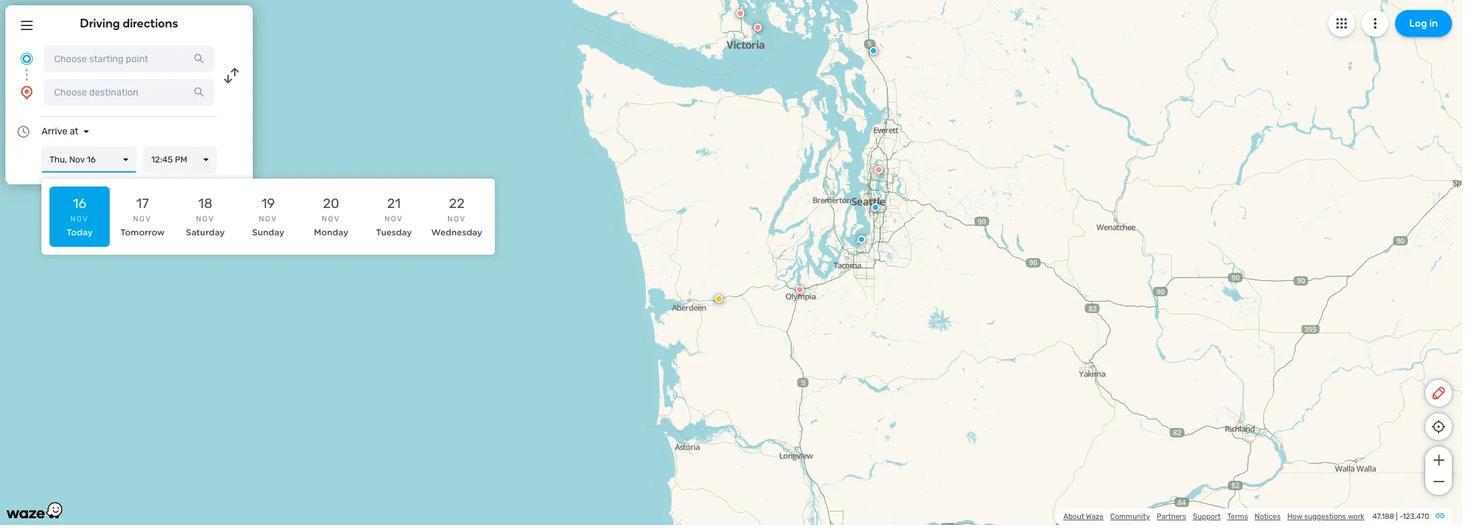 Task type: describe. For each thing, give the bounding box(es) containing it.
123.470
[[1403, 512, 1429, 521]]

wednesday
[[431, 227, 482, 237]]

47.188 | -123.470
[[1373, 512, 1429, 521]]

driving
[[80, 16, 120, 31]]

2 vertical spatial road closed image
[[796, 286, 804, 294]]

thu, nov 16 list box
[[41, 146, 136, 173]]

20 nov monday
[[314, 195, 348, 237]]

sunday
[[252, 227, 284, 237]]

zoom out image
[[1430, 474, 1447, 490]]

hazard image
[[1233, 262, 1241, 270]]

pm
[[175, 155, 187, 165]]

0 vertical spatial hazard image
[[1418, 215, 1426, 223]]

12:45 pm list box
[[143, 146, 217, 173]]

21 option
[[364, 187, 424, 247]]

today
[[66, 227, 93, 237]]

work
[[1348, 512, 1364, 521]]

16 inside list box
[[87, 155, 96, 165]]

19 option
[[238, 187, 298, 247]]

20
[[323, 195, 339, 211]]

terms
[[1227, 512, 1248, 521]]

nov for 18
[[196, 215, 215, 223]]

community link
[[1110, 512, 1150, 521]]

1 horizontal spatial police image
[[1366, 254, 1374, 262]]

16 nov today
[[66, 195, 93, 237]]

|
[[1396, 512, 1398, 521]]

saturday
[[186, 227, 225, 237]]

notices link
[[1255, 512, 1281, 521]]

21 nov tuesday
[[376, 195, 412, 237]]

12:45
[[151, 155, 173, 165]]

about waze community partners support terms notices how suggestions work
[[1063, 512, 1364, 521]]

tomorrow
[[120, 227, 165, 237]]

nov for 21
[[385, 215, 403, 223]]

nov for thu,
[[69, 155, 85, 165]]

partners link
[[1157, 512, 1186, 521]]

waze
[[1086, 512, 1104, 521]]

tuesday
[[376, 227, 412, 237]]

16 inside 16 nov today
[[73, 195, 86, 211]]

nov for 20
[[322, 215, 340, 223]]

19 nov sunday
[[252, 195, 284, 237]]

12:45 pm
[[151, 155, 187, 165]]

location image
[[19, 84, 35, 100]]

0 vertical spatial road closed image
[[932, 96, 940, 104]]

21
[[387, 195, 401, 211]]

terms link
[[1227, 512, 1248, 521]]

how
[[1287, 512, 1302, 521]]



Task type: vqa. For each thing, say whether or not it's contained in the screenshot.
road closed image
yes



Task type: locate. For each thing, give the bounding box(es) containing it.
pencil image
[[1431, 385, 1447, 401]]

17 nov tomorrow
[[120, 195, 165, 237]]

nov up tuesday
[[385, 215, 403, 223]]

community
[[1110, 512, 1150, 521]]

18 nov saturday
[[186, 195, 225, 237]]

1 vertical spatial hazard image
[[715, 295, 723, 303]]

0 horizontal spatial hazard image
[[715, 295, 723, 303]]

hazard image
[[1418, 215, 1426, 223], [715, 295, 723, 303]]

thu, nov 16
[[49, 155, 96, 165]]

20 option
[[301, 187, 361, 247]]

22 nov wednesday
[[431, 195, 482, 237]]

47.188
[[1373, 512, 1394, 521]]

how suggestions work link
[[1287, 512, 1364, 521]]

0 vertical spatial 16
[[87, 155, 96, 165]]

nov inside 16 nov today
[[70, 215, 89, 223]]

thu,
[[49, 155, 67, 165]]

police image
[[869, 47, 878, 55], [865, 232, 874, 240], [1096, 347, 1104, 355], [792, 355, 800, 363], [797, 445, 805, 453]]

support link
[[1193, 512, 1221, 521]]

16 option
[[49, 187, 110, 247]]

nov up wednesday
[[447, 215, 466, 223]]

nov
[[69, 155, 85, 165], [70, 215, 89, 223], [133, 215, 152, 223], [196, 215, 215, 223], [259, 215, 278, 223], [322, 215, 340, 223], [385, 215, 403, 223], [447, 215, 466, 223]]

19
[[261, 195, 275, 211]]

Choose starting point text field
[[44, 45, 214, 72]]

driving directions
[[80, 16, 178, 31]]

nov up 'saturday'
[[196, 215, 215, 223]]

-
[[1400, 512, 1403, 521]]

partners
[[1157, 512, 1186, 521]]

nov inside list box
[[69, 155, 85, 165]]

arrive
[[41, 126, 67, 137]]

nov inside the 19 nov sunday
[[259, 215, 278, 223]]

support
[[1193, 512, 1221, 521]]

nov right thu,
[[69, 155, 85, 165]]

22
[[449, 195, 465, 211]]

nov for 17
[[133, 215, 152, 223]]

18
[[198, 195, 212, 211]]

about
[[1063, 512, 1084, 521]]

police image
[[1366, 254, 1374, 262], [795, 362, 803, 370]]

16 up the today
[[73, 195, 86, 211]]

zoom in image
[[1430, 452, 1447, 468]]

18 option
[[175, 187, 235, 247]]

nov for 22
[[447, 215, 466, 223]]

Choose destination text field
[[44, 79, 214, 106]]

nov for 19
[[259, 215, 278, 223]]

1 vertical spatial road closed image
[[977, 225, 985, 233]]

about waze link
[[1063, 512, 1104, 521]]

16
[[87, 155, 96, 165], [73, 195, 86, 211]]

22 option
[[427, 187, 487, 247]]

suggestions
[[1304, 512, 1346, 521]]

nov up tomorrow
[[133, 215, 152, 223]]

road closed image
[[932, 96, 940, 104], [977, 225, 985, 233], [796, 286, 804, 294]]

0 horizontal spatial police image
[[795, 362, 803, 370]]

nov inside 22 nov wednesday
[[447, 215, 466, 223]]

16 right thu,
[[87, 155, 96, 165]]

current location image
[[19, 51, 35, 67]]

1 horizontal spatial hazard image
[[1418, 215, 1426, 223]]

notices
[[1255, 512, 1281, 521]]

17
[[136, 195, 149, 211]]

17 option
[[112, 187, 173, 247]]

1 vertical spatial police image
[[795, 362, 803, 370]]

nov up sunday
[[259, 215, 278, 223]]

nov up monday
[[322, 215, 340, 223]]

0 horizontal spatial road closed image
[[796, 286, 804, 294]]

nov inside 20 nov monday
[[322, 215, 340, 223]]

1 horizontal spatial road closed image
[[932, 96, 940, 104]]

at
[[70, 126, 78, 137]]

nov inside 18 nov saturday
[[196, 215, 215, 223]]

nov for 16
[[70, 215, 89, 223]]

clock image
[[15, 124, 31, 140]]

2 horizontal spatial road closed image
[[977, 225, 985, 233]]

road closed image
[[736, 9, 744, 17], [746, 28, 754, 36], [871, 168, 879, 176], [867, 178, 875, 186], [795, 421, 803, 429], [1181, 431, 1189, 439], [970, 521, 978, 525]]

nov inside 21 nov tuesday
[[385, 215, 403, 223]]

monday
[[314, 227, 348, 237]]

arrive at
[[41, 126, 78, 137]]

nov inside 17 nov tomorrow
[[133, 215, 152, 223]]

link image
[[1435, 510, 1445, 521]]

1 vertical spatial 16
[[73, 195, 86, 211]]

0 vertical spatial police image
[[1366, 254, 1374, 262]]

directions
[[123, 16, 178, 31]]

nov up the today
[[70, 215, 89, 223]]



